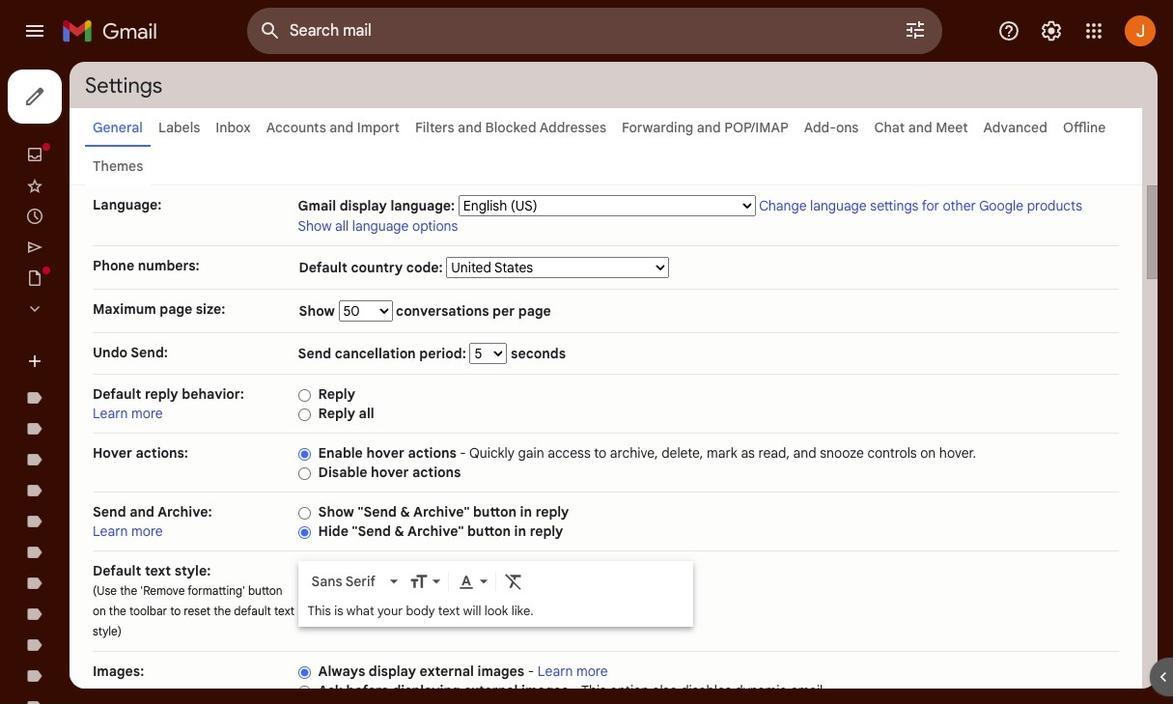 Task type: vqa. For each thing, say whether or not it's contained in the screenshot.
products
yes



Task type: describe. For each thing, give the bounding box(es) containing it.
Enable hover actions radio
[[298, 447, 311, 462]]

images:
[[93, 663, 144, 680]]

inbox
[[216, 119, 251, 136]]

show all language options link
[[298, 217, 458, 235]]

general link
[[93, 119, 143, 136]]

button for hide "send & archive" button in reply
[[468, 523, 511, 540]]

show for show all language options
[[298, 217, 332, 235]]

'remove
[[140, 584, 185, 598]]

filters and blocked addresses
[[415, 119, 607, 136]]

for
[[922, 197, 940, 215]]

default country code:
[[299, 259, 447, 276]]

hover actions:
[[93, 444, 188, 462]]

labels link
[[158, 119, 200, 136]]

default for default text style: (use the 'remove formatting' button on the toolbar to reset the default text style)
[[93, 562, 141, 580]]

learn for send and archive: learn more
[[93, 523, 128, 540]]

Reply radio
[[298, 388, 311, 403]]

general
[[93, 119, 143, 136]]

email.
[[791, 682, 827, 700]]

on inside default text style: (use the 'remove formatting' button on the toolbar to reset the default text style)
[[93, 604, 106, 618]]

hide
[[318, 523, 349, 540]]

sans serif
[[312, 573, 376, 591]]

change
[[760, 197, 807, 215]]

advanced link
[[984, 119, 1048, 136]]

remove formatting ‪(⌘\)‬ image
[[504, 572, 523, 592]]

addresses
[[540, 119, 607, 136]]

actions for enable
[[408, 444, 457, 462]]

learn more link for default
[[93, 405, 163, 422]]

hover for enable
[[367, 444, 405, 462]]

mark
[[707, 444, 738, 462]]

chat and meet link
[[875, 119, 969, 136]]

maximum
[[93, 300, 156, 318]]

in for hide "send & archive" button in reply
[[515, 523, 527, 540]]

settings image
[[1041, 19, 1064, 43]]

accounts and import
[[266, 119, 400, 136]]

Hide "Send & Archive" button in reply radio
[[298, 525, 311, 540]]

support image
[[998, 19, 1021, 43]]

default for default reply behavior: learn more
[[93, 386, 141, 403]]

1 vertical spatial images
[[522, 682, 569, 700]]

settings
[[85, 72, 162, 98]]

size:
[[196, 300, 226, 318]]

reply for hide "send & archive" button in reply
[[530, 523, 564, 540]]

behavior:
[[182, 386, 244, 403]]

1 horizontal spatial text
[[274, 604, 295, 618]]

archive:
[[158, 503, 212, 521]]

serif
[[346, 573, 376, 591]]

1 vertical spatial language
[[353, 217, 409, 235]]

maximum page size:
[[93, 300, 226, 318]]

ons
[[837, 119, 859, 136]]

numbers:
[[138, 257, 200, 274]]

dynamic
[[736, 682, 788, 700]]

to inside default text style: (use the 'remove formatting' button on the toolbar to reset the default text style)
[[170, 604, 181, 618]]

0 vertical spatial language
[[811, 197, 867, 215]]

google
[[980, 197, 1024, 215]]

this is what your body text will look like.
[[308, 603, 534, 619]]

& for hide
[[395, 523, 405, 540]]

always
[[318, 663, 365, 680]]

will
[[464, 603, 482, 619]]

reply for show "send & archive" button in reply
[[536, 503, 569, 521]]

1 horizontal spatial to
[[595, 444, 607, 462]]

forwarding and pop/imap link
[[622, 119, 789, 136]]

conversations
[[396, 302, 489, 320]]

language:
[[391, 197, 455, 215]]

reply inside default reply behavior: learn more
[[145, 386, 178, 403]]

0 horizontal spatial page
[[160, 300, 192, 318]]

inbox link
[[216, 119, 251, 136]]

body
[[406, 603, 435, 619]]

2 vertical spatial -
[[572, 682, 579, 700]]

0 vertical spatial images
[[478, 663, 525, 680]]

default for default country code:
[[299, 259, 348, 276]]

0 vertical spatial -
[[460, 444, 466, 462]]

style)
[[93, 624, 122, 639]]

also
[[653, 682, 678, 700]]

add-
[[805, 119, 837, 136]]

language:
[[93, 196, 162, 214]]

filters and blocked addresses link
[[415, 119, 607, 136]]

phone numbers:
[[93, 257, 200, 274]]

gain
[[518, 444, 545, 462]]

sans
[[312, 573, 343, 591]]

snooze
[[821, 444, 865, 462]]

disables
[[681, 682, 732, 700]]

always display external images - learn more
[[318, 663, 608, 680]]

change language settings for other google products link
[[760, 197, 1083, 215]]

is
[[334, 603, 343, 619]]

undo
[[93, 344, 128, 361]]

2 vertical spatial more
[[577, 663, 608, 680]]

all for show
[[335, 217, 349, 235]]

reset
[[184, 604, 211, 618]]

look
[[485, 603, 509, 619]]

sans serif option
[[308, 572, 386, 592]]

products
[[1028, 197, 1083, 215]]

ask
[[318, 682, 343, 700]]

offline
[[1064, 119, 1107, 136]]

show all language options
[[298, 217, 458, 235]]

main menu image
[[23, 19, 46, 43]]

Search mail text field
[[290, 21, 850, 41]]

0 horizontal spatial this
[[308, 603, 331, 619]]

0 horizontal spatial text
[[145, 562, 171, 580]]

and for pop/imap
[[697, 119, 722, 136]]

accounts and import link
[[266, 119, 400, 136]]

country
[[351, 259, 403, 276]]

all for reply
[[359, 405, 375, 422]]

blocked
[[486, 119, 537, 136]]

themes link
[[93, 157, 143, 175]]



Task type: locate. For each thing, give the bounding box(es) containing it.
button up default
[[248, 584, 283, 598]]

2 vertical spatial learn
[[538, 663, 573, 680]]

code:
[[407, 259, 443, 276]]

controls
[[868, 444, 918, 462]]

show for show "send & archive" button in reply
[[318, 503, 355, 521]]

-
[[460, 444, 466, 462], [528, 663, 535, 680], [572, 682, 579, 700]]

gmail display language:
[[298, 197, 455, 215]]

learn more link down archive:
[[93, 523, 163, 540]]

button down "show "send & archive" button in reply"
[[468, 523, 511, 540]]

default inside default reply behavior: learn more
[[93, 386, 141, 403]]

1 horizontal spatial page
[[519, 302, 551, 320]]

gmail image
[[62, 12, 167, 50]]

0 vertical spatial on
[[921, 444, 937, 462]]

learn inside send and archive: learn more
[[93, 523, 128, 540]]

default
[[299, 259, 348, 276], [93, 386, 141, 403], [93, 562, 141, 580]]

and right chat
[[909, 119, 933, 136]]

0 horizontal spatial to
[[170, 604, 181, 618]]

0 vertical spatial this
[[308, 603, 331, 619]]

before
[[346, 682, 389, 700]]

2 horizontal spatial -
[[572, 682, 579, 700]]

1 vertical spatial send
[[93, 503, 126, 521]]

0 vertical spatial learn
[[93, 405, 128, 422]]

0 horizontal spatial on
[[93, 604, 106, 618]]

send down hover
[[93, 503, 126, 521]]

and left import
[[330, 119, 354, 136]]

add-ons
[[805, 119, 859, 136]]

formatting'
[[188, 584, 245, 598]]

text left will
[[438, 603, 460, 619]]

actions up "show "send & archive" button in reply"
[[413, 464, 461, 481]]

archive" down "show "send & archive" button in reply"
[[408, 523, 464, 540]]

hover for disable
[[371, 464, 409, 481]]

toolbar
[[129, 604, 167, 618]]

the right "(use"
[[120, 584, 137, 598]]

0 vertical spatial default
[[299, 259, 348, 276]]

- left quickly
[[460, 444, 466, 462]]

1 horizontal spatial this
[[582, 682, 607, 700]]

display
[[340, 197, 387, 215], [369, 663, 416, 680]]

phone
[[93, 257, 135, 274]]

add-ons link
[[805, 119, 859, 136]]

0 vertical spatial all
[[335, 217, 349, 235]]

all down gmail
[[335, 217, 349, 235]]

learn more link up hover actions:
[[93, 405, 163, 422]]

other
[[943, 197, 977, 215]]

gmail
[[298, 197, 336, 215]]

hover
[[367, 444, 405, 462], [371, 464, 409, 481]]

reply
[[318, 386, 356, 403], [318, 405, 356, 422]]

advanced search options image
[[897, 11, 935, 49]]

1 vertical spatial show
[[299, 302, 339, 320]]

reply up reply all
[[318, 386, 356, 403]]

in down the "gain"
[[520, 503, 532, 521]]

reply down send:
[[145, 386, 178, 403]]

to left reset
[[170, 604, 181, 618]]

learn
[[93, 405, 128, 422], [93, 523, 128, 540], [538, 663, 573, 680]]

default text style: (use the 'remove formatting' button on the toolbar to reset the default text style)
[[93, 562, 295, 639]]

send for send and archive: learn more
[[93, 503, 126, 521]]

import
[[357, 119, 400, 136]]

1 reply from the top
[[318, 386, 356, 403]]

text
[[145, 562, 171, 580], [438, 603, 460, 619], [274, 604, 295, 618]]

in for show "send & archive" button in reply
[[520, 503, 532, 521]]

more up hover actions:
[[132, 405, 163, 422]]

language down gmail display language:
[[353, 217, 409, 235]]

meet
[[936, 119, 969, 136]]

themes
[[93, 157, 143, 175]]

Always display external images radio
[[298, 666, 311, 680]]

hover right disable
[[371, 464, 409, 481]]

chat and meet
[[875, 119, 969, 136]]

0 horizontal spatial -
[[460, 444, 466, 462]]

hide "send & archive" button in reply
[[318, 523, 564, 540]]

all
[[335, 217, 349, 235], [359, 405, 375, 422]]

2 horizontal spatial text
[[438, 603, 460, 619]]

forwarding and pop/imap
[[622, 119, 789, 136]]

send and archive: learn more
[[93, 503, 212, 540]]

display for gmail
[[340, 197, 387, 215]]

archive" for show
[[414, 503, 470, 521]]

2 vertical spatial learn more link
[[538, 663, 608, 680]]

conversations per page
[[393, 302, 551, 320]]

0 horizontal spatial all
[[335, 217, 349, 235]]

default
[[234, 604, 271, 618]]

text right default
[[274, 604, 295, 618]]

0 vertical spatial in
[[520, 503, 532, 521]]

quickly
[[470, 444, 515, 462]]

this left the is
[[308, 603, 331, 619]]

the down formatting'
[[214, 604, 231, 618]]

enable
[[318, 444, 363, 462]]

all up enable
[[359, 405, 375, 422]]

images
[[478, 663, 525, 680], [522, 682, 569, 700]]

reply for reply all
[[318, 405, 356, 422]]

undo send:
[[93, 344, 168, 361]]

- left option
[[572, 682, 579, 700]]

learn for default reply behavior: learn more
[[93, 405, 128, 422]]

0 vertical spatial external
[[420, 663, 474, 680]]

1 horizontal spatial all
[[359, 405, 375, 422]]

show for show
[[299, 302, 339, 320]]

and right read,
[[794, 444, 817, 462]]

send inside send and archive: learn more
[[93, 503, 126, 521]]

on down "(use"
[[93, 604, 106, 618]]

1 vertical spatial &
[[395, 523, 405, 540]]

&
[[401, 503, 411, 521], [395, 523, 405, 540]]

0 horizontal spatial language
[[353, 217, 409, 235]]

1 vertical spatial on
[[93, 604, 106, 618]]

your
[[378, 603, 403, 619]]

0 vertical spatial "send
[[358, 503, 397, 521]]

external down "always display external images - learn more"
[[464, 682, 518, 700]]

0 vertical spatial button
[[473, 503, 517, 521]]

like.
[[512, 603, 534, 619]]

"send for hide
[[352, 523, 391, 540]]

2 vertical spatial show
[[318, 503, 355, 521]]

1 horizontal spatial -
[[528, 663, 535, 680]]

& down "show "send & archive" button in reply"
[[395, 523, 405, 540]]

more up ask before displaying external images - this option also disables dynamic email.
[[577, 663, 608, 680]]

and for archive:
[[130, 503, 155, 521]]

"send down disable hover actions
[[358, 503, 397, 521]]

archive"
[[414, 503, 470, 521], [408, 523, 464, 540]]

option
[[610, 682, 649, 700]]

0 vertical spatial learn more link
[[93, 405, 163, 422]]

1 vertical spatial external
[[464, 682, 518, 700]]

1 vertical spatial reply
[[318, 405, 356, 422]]

and inside send and archive: learn more
[[130, 503, 155, 521]]

the up style)
[[109, 604, 126, 618]]

2 vertical spatial default
[[93, 562, 141, 580]]

None search field
[[247, 8, 943, 54]]

button inside default text style: (use the 'remove formatting' button on the toolbar to reset the default text style)
[[248, 584, 283, 598]]

0 vertical spatial hover
[[367, 444, 405, 462]]

default up "(use"
[[93, 562, 141, 580]]

1 vertical spatial display
[[369, 663, 416, 680]]

disable
[[318, 464, 368, 481]]

and for meet
[[909, 119, 933, 136]]

show up hide
[[318, 503, 355, 521]]

0 vertical spatial archive"
[[414, 503, 470, 521]]

default down undo
[[93, 386, 141, 403]]

and left archive:
[[130, 503, 155, 521]]

1 vertical spatial in
[[515, 523, 527, 540]]

1 vertical spatial default
[[93, 386, 141, 403]]

button
[[473, 503, 517, 521], [468, 523, 511, 540], [248, 584, 283, 598]]

0 vertical spatial &
[[401, 503, 411, 521]]

1 vertical spatial button
[[468, 523, 511, 540]]

& for show
[[401, 503, 411, 521]]

this left option
[[582, 682, 607, 700]]

0 vertical spatial actions
[[408, 444, 457, 462]]

reply for reply
[[318, 386, 356, 403]]

actions for disable
[[413, 464, 461, 481]]

0 horizontal spatial send
[[93, 503, 126, 521]]

reply up formatting options toolbar at the bottom
[[530, 523, 564, 540]]

0 vertical spatial show
[[298, 217, 332, 235]]

Ask before displaying external images radio
[[298, 685, 311, 699]]

0 vertical spatial display
[[340, 197, 387, 215]]

show "send & archive" button in reply
[[318, 503, 569, 521]]

seconds
[[508, 345, 566, 362]]

1 horizontal spatial language
[[811, 197, 867, 215]]

on left the hover.
[[921, 444, 937, 462]]

1 horizontal spatial on
[[921, 444, 937, 462]]

1 vertical spatial actions
[[413, 464, 461, 481]]

1 vertical spatial this
[[582, 682, 607, 700]]

0 vertical spatial to
[[595, 444, 607, 462]]

1 vertical spatial "send
[[352, 523, 391, 540]]

& up hide "send & archive" button in reply
[[401, 503, 411, 521]]

"send
[[358, 503, 397, 521], [352, 523, 391, 540]]

forwarding
[[622, 119, 694, 136]]

Show "Send & Archive" button in reply radio
[[298, 506, 311, 521]]

images down like.
[[522, 682, 569, 700]]

hover.
[[940, 444, 977, 462]]

options
[[413, 217, 458, 235]]

more down archive:
[[132, 523, 163, 540]]

ask before displaying external images - this option also disables dynamic email.
[[318, 682, 827, 700]]

0 vertical spatial reply
[[318, 386, 356, 403]]

actions up disable hover actions
[[408, 444, 457, 462]]

page right per
[[519, 302, 551, 320]]

learn up hover
[[93, 405, 128, 422]]

2 vertical spatial button
[[248, 584, 283, 598]]

accounts
[[266, 119, 326, 136]]

hover
[[93, 444, 132, 462]]

on
[[921, 444, 937, 462], [93, 604, 106, 618]]

send for send cancellation period:
[[298, 345, 332, 362]]

images down look in the left of the page
[[478, 663, 525, 680]]

what
[[347, 603, 375, 619]]

1 vertical spatial all
[[359, 405, 375, 422]]

as
[[741, 444, 756, 462]]

hover up disable hover actions
[[367, 444, 405, 462]]

learn more link for send
[[93, 523, 163, 540]]

and for blocked
[[458, 119, 482, 136]]

button up hide "send & archive" button in reply
[[473, 503, 517, 521]]

1 vertical spatial hover
[[371, 464, 409, 481]]

enable hover actions - quickly gain access to archive, delete, mark as read, and snooze controls on hover.
[[318, 444, 977, 462]]

page left size:
[[160, 300, 192, 318]]

learn up "(use"
[[93, 523, 128, 540]]

1 vertical spatial reply
[[536, 503, 569, 521]]

default inside default text style: (use the 'remove formatting' button on the toolbar to reset the default text style)
[[93, 562, 141, 580]]

1 vertical spatial to
[[170, 604, 181, 618]]

button for show "send & archive" button in reply
[[473, 503, 517, 521]]

more inside send and archive: learn more
[[132, 523, 163, 540]]

2 reply from the top
[[318, 405, 356, 422]]

cancellation
[[335, 345, 416, 362]]

in up remove formatting ‪(⌘\)‬ image
[[515, 523, 527, 540]]

language right change
[[811, 197, 867, 215]]

offline link
[[1064, 119, 1107, 136]]

- up ask before displaying external images - this option also disables dynamic email.
[[528, 663, 535, 680]]

0 vertical spatial send
[[298, 345, 332, 362]]

reply down access
[[536, 503, 569, 521]]

1 vertical spatial learn more link
[[93, 523, 163, 540]]

display up before
[[369, 663, 416, 680]]

reply all
[[318, 405, 375, 422]]

1 vertical spatial -
[[528, 663, 535, 680]]

formatting options toolbar
[[304, 563, 688, 599]]

0 vertical spatial reply
[[145, 386, 178, 403]]

1 vertical spatial learn
[[93, 523, 128, 540]]

more for and
[[132, 523, 163, 540]]

learn more link up ask before displaying external images - this option also disables dynamic email.
[[538, 663, 608, 680]]

"send right hide
[[352, 523, 391, 540]]

display up show all language options link on the left top
[[340, 197, 387, 215]]

2 vertical spatial reply
[[530, 523, 564, 540]]

labels
[[158, 119, 200, 136]]

learn inside default reply behavior: learn more
[[93, 405, 128, 422]]

default left country
[[299, 259, 348, 276]]

and left pop/imap
[[697, 119, 722, 136]]

delete,
[[662, 444, 704, 462]]

show down gmail
[[298, 217, 332, 235]]

per
[[493, 302, 515, 320]]

send up the reply radio
[[298, 345, 332, 362]]

external up displaying
[[420, 663, 474, 680]]

(use
[[93, 584, 117, 598]]

learn up ask before displaying external images - this option also disables dynamic email.
[[538, 663, 573, 680]]

show down default country code: on the top of page
[[299, 302, 339, 320]]

and right filters
[[458, 119, 482, 136]]

1 vertical spatial archive"
[[408, 523, 464, 540]]

actions
[[408, 444, 457, 462], [413, 464, 461, 481]]

1 vertical spatial more
[[132, 523, 163, 540]]

0 vertical spatial more
[[132, 405, 163, 422]]

reply right reply all radio
[[318, 405, 356, 422]]

archive" up hide "send & archive" button in reply
[[414, 503, 470, 521]]

page
[[160, 300, 192, 318], [519, 302, 551, 320]]

search mail image
[[253, 14, 288, 48]]

display for always
[[369, 663, 416, 680]]

1 horizontal spatial send
[[298, 345, 332, 362]]

text up 'remove
[[145, 562, 171, 580]]

style:
[[175, 562, 211, 580]]

Reply all radio
[[298, 408, 311, 422]]

chat
[[875, 119, 905, 136]]

"send for show
[[358, 503, 397, 521]]

pop/imap
[[725, 119, 789, 136]]

navigation
[[0, 62, 232, 704]]

advanced
[[984, 119, 1048, 136]]

Disable hover actions radio
[[298, 467, 311, 481]]

more for reply
[[132, 405, 163, 422]]

to right access
[[595, 444, 607, 462]]

and for import
[[330, 119, 354, 136]]

archive,
[[610, 444, 659, 462]]

more inside default reply behavior: learn more
[[132, 405, 163, 422]]

archive" for hide
[[408, 523, 464, 540]]

send cancellation period:
[[298, 345, 470, 362]]



